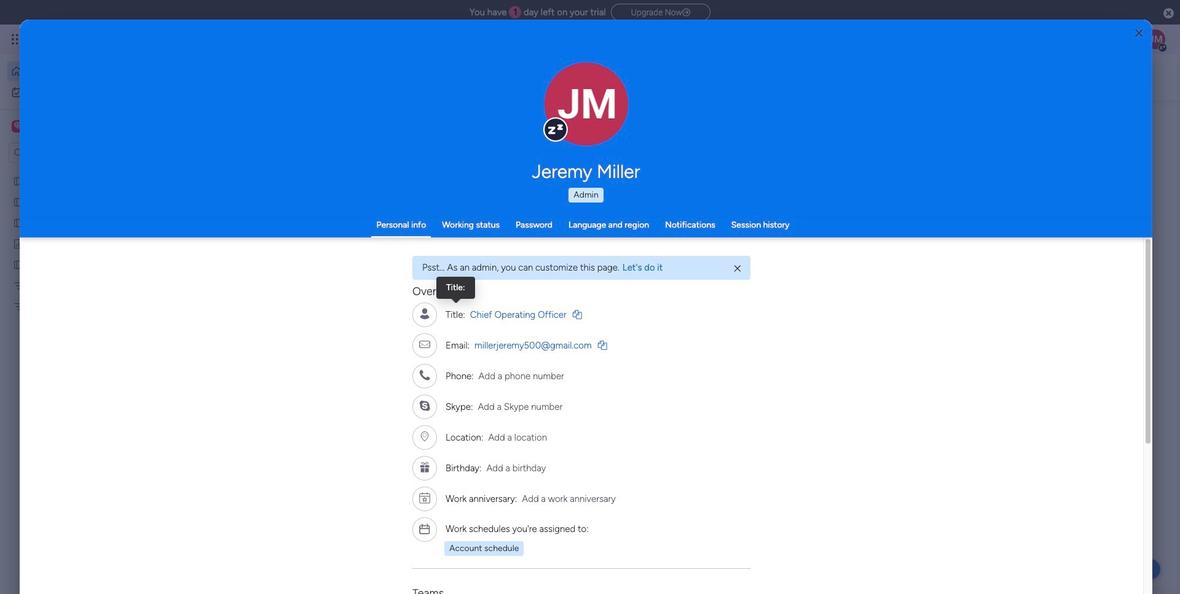 Task type: locate. For each thing, give the bounding box(es) containing it.
copied! image
[[598, 341, 607, 350]]

list box
[[0, 168, 157, 483]]

2 vertical spatial option
[[0, 170, 157, 172]]

workspace image
[[12, 120, 24, 133], [14, 120, 22, 133], [591, 482, 620, 511]]

0 horizontal spatial shareable board image
[[13, 175, 25, 187]]

public dashboard image
[[13, 238, 25, 250]]

1 horizontal spatial shareable board image
[[413, 249, 426, 262]]

0 horizontal spatial component image
[[413, 268, 424, 279]]

1 vertical spatial option
[[7, 82, 149, 102]]

workspace selection element
[[12, 119, 103, 135]]

option
[[7, 61, 149, 81], [7, 82, 149, 102], [0, 170, 157, 172]]

component image
[[413, 268, 424, 279], [754, 268, 765, 279]]

1 component image from the left
[[413, 268, 424, 279]]

shareable board image
[[13, 175, 25, 187], [413, 249, 426, 262]]

2 component image from the left
[[754, 268, 765, 279]]

0 vertical spatial shareable board image
[[13, 175, 25, 187]]

1 horizontal spatial component image
[[754, 268, 765, 279]]

public board image
[[13, 196, 25, 208], [13, 217, 25, 229], [754, 249, 768, 262], [13, 259, 25, 270]]

remove from favorites image
[[542, 249, 554, 262]]



Task type: describe. For each thing, give the bounding box(es) containing it.
jeremy miller image
[[1146, 30, 1165, 49]]

add to favorites image
[[713, 249, 725, 262]]

dapulse close image
[[1164, 7, 1174, 20]]

select product image
[[11, 33, 23, 45]]

copied! image
[[573, 310, 582, 320]]

dapulse rightstroke image
[[682, 8, 690, 17]]

0 vertical spatial option
[[7, 61, 149, 81]]

component image
[[584, 268, 595, 279]]

dapulse x slim image
[[734, 264, 741, 275]]

close image
[[1135, 29, 1143, 38]]

Search in workspace field
[[26, 146, 103, 160]]

1 vertical spatial shareable board image
[[413, 249, 426, 262]]

quick search results list box
[[227, 140, 917, 302]]

public board image
[[584, 249, 597, 262]]



Task type: vqa. For each thing, say whether or not it's contained in the screenshot.
list box
yes



